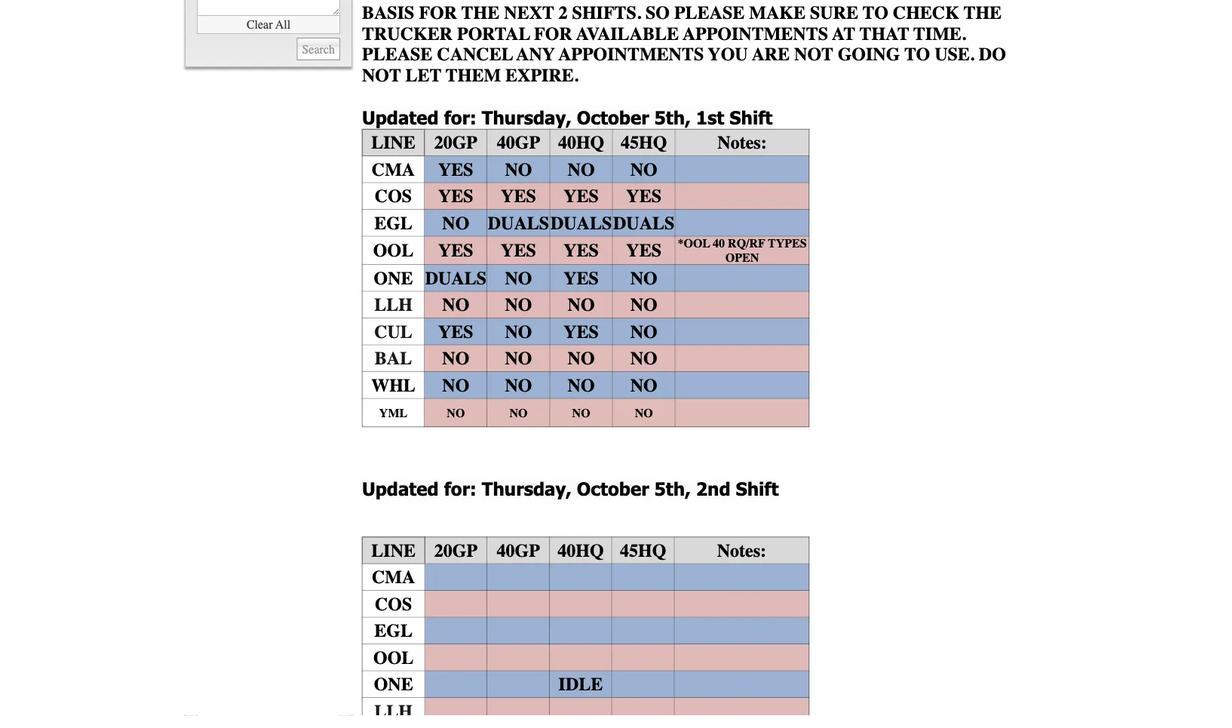 Task type: locate. For each thing, give the bounding box(es) containing it.
1 ool from the top
[[373, 240, 414, 261]]

available
[[577, 23, 679, 44]]

0 vertical spatial thursday,
[[482, 106, 572, 128]]

open
[[726, 251, 759, 265]]

1 5th, from the top
[[655, 106, 691, 128]]

0 vertical spatial cos
[[375, 186, 412, 207]]

1 cos from the top
[[375, 186, 412, 207]]

the up do
[[964, 3, 1002, 23]]

1 40hq from the top
[[558, 132, 605, 153]]

40hq
[[558, 132, 605, 153], [558, 540, 604, 561]]

1 vertical spatial egl
[[374, 621, 413, 641]]

next
[[504, 3, 554, 23]]

shift right 1st
[[730, 106, 773, 128]]

for: for updated for: thursday, october 5th, 1st shift
[[444, 106, 477, 128]]

20gp
[[434, 132, 478, 153], [434, 540, 478, 561]]

1 horizontal spatial to
[[905, 44, 930, 65]]

thursday,
[[482, 106, 572, 128], [482, 478, 572, 500]]

you
[[708, 44, 748, 65]]

please up you
[[674, 3, 745, 23]]

1 october from the top
[[577, 106, 649, 128]]

​yml
[[379, 406, 408, 420]]

2 cos from the top
[[375, 594, 412, 614]]

duals
[[488, 213, 549, 233], [551, 213, 612, 233], [613, 213, 675, 233], [425, 268, 487, 289]]

2 cma from the top
[[372, 567, 415, 588]]

one
[[374, 268, 413, 289], [374, 674, 413, 695]]

1 vertical spatial october
[[577, 478, 649, 500]]

2 updated from the top
[[362, 478, 439, 500]]

​no
[[631, 295, 658, 315], [505, 321, 532, 342], [631, 321, 658, 342], [442, 375, 470, 396], [505, 375, 532, 396], [568, 375, 595, 396], [631, 375, 658, 396], [447, 406, 465, 420], [510, 406, 528, 420], [572, 406, 590, 420], [635, 406, 653, 420]]

1 cma from the top
[[372, 159, 415, 180]]

1 one from the top
[[374, 268, 413, 289]]

2 40gp from the top
[[497, 540, 540, 561]]

1 vertical spatial notes:
[[717, 540, 767, 561]]

for: for updated for: thursday, october 5th, 2nd shift
[[444, 478, 477, 500]]

2 line from the top
[[371, 540, 416, 561]]

0 horizontal spatial to
[[863, 3, 889, 23]]

0 vertical spatial notes:
[[718, 132, 767, 153]]

to left use.
[[905, 44, 930, 65]]

5th, left 1st
[[655, 106, 691, 128]]

0 vertical spatial cma
[[372, 159, 415, 180]]

5th, left 2nd
[[655, 478, 691, 500]]

one for idle
[[374, 674, 413, 695]]

0 vertical spatial 40gp
[[497, 132, 540, 153]]

do
[[979, 44, 1006, 65]]

cos
[[375, 186, 412, 207], [375, 594, 412, 614]]

cma for idle
[[372, 567, 415, 588]]

1 vertical spatial please
[[362, 44, 433, 65]]

them
[[446, 65, 501, 86]]

1 vertical spatial thursday,
[[482, 478, 572, 500]]

2 one from the top
[[374, 674, 413, 695]]

1 vertical spatial cma
[[372, 567, 415, 588]]

0 vertical spatial updated
[[362, 106, 439, 128]]

updated for: thursday, october 5th, 2nd shift
[[362, 478, 779, 500]]

the
[[462, 3, 500, 23], [964, 3, 1002, 23]]

1 vertical spatial shift
[[736, 478, 779, 500]]

40hq down updated for: thursday, october 5th, 1st shift on the top of page
[[558, 132, 605, 153]]

0 horizontal spatial please
[[362, 44, 433, 65]]

a
[[914, 0, 926, 3]]

updated
[[362, 106, 439, 128], [362, 478, 439, 500]]

2 20gp from the top
[[434, 540, 478, 561]]

1 vertical spatial cos
[[375, 594, 412, 614]]

1 40gp from the top
[[497, 132, 540, 153]]

1 20gp from the top
[[434, 132, 478, 153]]

1 vertical spatial line
[[371, 540, 416, 561]]

1st
[[696, 106, 725, 128]]

ool
[[373, 240, 414, 261], [373, 647, 414, 668]]

1 vertical spatial 40hq
[[558, 540, 604, 561]]

45hq
[[621, 132, 667, 153], [620, 540, 667, 561]]

for
[[419, 3, 457, 23], [534, 23, 573, 44]]

1 vertical spatial ool
[[373, 647, 414, 668]]

0 vertical spatial shift
[[730, 106, 773, 128]]

1 for: from the top
[[444, 106, 477, 128]]

2 october from the top
[[577, 478, 649, 500]]

appointments
[[445, 0, 590, 3], [683, 23, 828, 44], [559, 44, 704, 65]]

notes:
[[718, 132, 767, 153], [717, 540, 767, 561]]

0 vertical spatial 20gp
[[434, 132, 478, 153]]

shift right 2nd
[[736, 478, 779, 500]]

1 vertical spatial one
[[374, 674, 413, 695]]

notes: down 1st
[[718, 132, 767, 153]]

1 horizontal spatial please
[[674, 3, 745, 23]]

let
[[406, 65, 442, 86]]

to
[[863, 3, 889, 23], [905, 44, 930, 65]]

20gp for idle
[[434, 540, 478, 561]]

clear all
[[247, 18, 291, 32]]

5th,
[[655, 106, 691, 128], [655, 478, 691, 500]]

yes
[[438, 159, 474, 180], [438, 186, 474, 207], [501, 186, 536, 207], [564, 186, 599, 207], [627, 186, 662, 207], [438, 240, 474, 261], [501, 240, 536, 261], [564, 240, 599, 261], [627, 240, 662, 261], [564, 268, 599, 289], [438, 321, 474, 342], [564, 321, 599, 342]]

sure
[[810, 3, 859, 23]]

​whl
[[371, 375, 416, 396]]

the up the cancel on the top left of the page
[[462, 3, 500, 23]]

0 vertical spatial 45hq
[[621, 132, 667, 153]]

shift
[[730, 106, 773, 128], [736, 478, 779, 500]]

2 5th, from the top
[[655, 478, 691, 500]]

bal
[[375, 348, 412, 369]]

not
[[795, 44, 834, 65], [362, 65, 401, 86]]

1 updated from the top
[[362, 106, 439, 128]]

llh
[[374, 295, 413, 315]]

cma for yes
[[372, 159, 415, 180]]

1 vertical spatial 40gp
[[497, 540, 540, 561]]

0 vertical spatial egl
[[374, 213, 413, 233]]

0 vertical spatial line
[[371, 132, 416, 153]]

45hq for yes
[[621, 132, 667, 153]]

on
[[882, 0, 910, 3]]

cma
[[372, 159, 415, 180], [372, 567, 415, 588]]

appointments up por​tal
[[445, 0, 590, 3]]

one for yes
[[374, 268, 413, 289]]

cos for idle
[[375, 594, 412, 614]]

0 horizontal spatial the
[[462, 3, 500, 23]]

1 vertical spatial 45hq
[[620, 540, 667, 561]]

opened
[[676, 0, 751, 3]]

please down basis
[[362, 44, 433, 65]]

20gp for yes
[[434, 132, 478, 153]]

None submit
[[297, 38, 340, 60]]

not right are at the right top of page
[[795, 44, 834, 65]]

for:
[[444, 106, 477, 128], [444, 478, 477, 500]]

5th, for 1st
[[655, 106, 691, 128]]

check
[[893, 3, 960, 23]]

0 vertical spatial 40hq
[[558, 132, 605, 153]]

0 vertical spatial for:
[[444, 106, 477, 128]]

0 vertical spatial one
[[374, 268, 413, 289]]

1 vertical spatial 20gp
[[434, 540, 478, 561]]

ool for idle
[[373, 647, 414, 668]]

to right 'at'
[[863, 3, 889, 23]]

2 40hq from the top
[[558, 540, 604, 561]]

1 vertical spatial 5th,
[[655, 478, 691, 500]]

line for idle
[[371, 540, 416, 561]]

0 vertical spatial please
[[674, 3, 745, 23]]

thursday, for updated for: thursday, october 5th, 2nd shift
[[482, 478, 572, 500]]

40gp for yes
[[497, 132, 540, 153]]

at
[[832, 23, 856, 44]]

2 for: from the top
[[444, 478, 477, 500]]

1 vertical spatial for:
[[444, 478, 477, 500]]

for up expire.
[[534, 23, 573, 44]]

at
[[783, 0, 798, 3]]

40gp
[[497, 132, 540, 153], [497, 540, 540, 561]]

notes: for idle
[[717, 540, 767, 561]]

line
[[371, 132, 416, 153], [371, 540, 416, 561]]

for right basis
[[419, 3, 457, 23]]

0 vertical spatial october
[[577, 106, 649, 128]]

1 vertical spatial updated
[[362, 478, 439, 500]]

2 egl from the top
[[374, 621, 413, 641]]

1 horizontal spatial the
[[964, 3, 1002, 23]]

not left let
[[362, 65, 401, 86]]

1 egl from the top
[[374, 213, 413, 233]]

egl
[[374, 213, 413, 233], [374, 621, 413, 641]]

updated for: thursday, october 5th, 1st shift
[[362, 106, 773, 128]]

ool for yes
[[373, 240, 414, 261]]

that
[[860, 23, 910, 44]]

1 line from the top
[[371, 132, 416, 153]]

2 thursday, from the top
[[482, 478, 572, 500]]

appointments down up
[[683, 23, 828, 44]]

1 thursday, from the top
[[482, 106, 572, 128]]

0 vertical spatial 5th,
[[655, 106, 691, 128]]

2 the from the left
[[964, 3, 1002, 23]]

no
[[505, 159, 532, 180], [568, 159, 595, 180], [631, 159, 658, 180], [442, 213, 470, 233], [505, 268, 532, 289], [631, 268, 658, 289], [442, 295, 470, 315], [505, 295, 532, 315], [568, 295, 595, 315], [442, 348, 470, 369], [505, 348, 532, 369], [568, 348, 595, 369]]

cancel
[[437, 44, 513, 65]]

40hq for idle
[[558, 540, 604, 561]]

2 ool from the top
[[373, 647, 414, 668]]

notes: down 2nd
[[717, 540, 767, 561]]

please
[[674, 3, 745, 23], [362, 44, 433, 65]]

40hq down updated for: thursday, october 5th, 2nd shift
[[558, 540, 604, 561]]

0 vertical spatial ool
[[373, 240, 414, 261]]

any
[[517, 44, 555, 65]]

2nd
[[696, 478, 731, 500]]

october
[[577, 106, 649, 128], [577, 478, 649, 500]]

​​no
[[631, 348, 658, 369]]

1 vertical spatial to
[[905, 44, 930, 65]]



Task type: describe. For each thing, give the bounding box(es) containing it.
am
[[848, 0, 878, 3]]

shifts.
[[572, 3, 641, 23]]

duals duals duals
[[488, 213, 675, 233]]

* empty appointments will be opened up at 11:00 am on a daily basis for the next 2 shifts.  so please make sure to check the trucker por​tal for available appointments at that time. please cancel any appointments you are not going to use.  do not let them expire.
[[362, 0, 1006, 86]]

0 horizontal spatial for
[[419, 3, 457, 23]]

0 vertical spatial to
[[863, 3, 889, 23]]

clear
[[247, 18, 273, 32]]

expire.
[[506, 65, 579, 86]]

be
[[647, 0, 671, 3]]

october for 1st
[[577, 106, 649, 128]]

line for yes
[[371, 132, 416, 153]]

45hq for idle
[[620, 540, 667, 561]]

11:00
[[803, 0, 844, 3]]

40gp for idle
[[497, 540, 540, 561]]

are
[[752, 44, 790, 65]]

time.
[[914, 23, 966, 44]]

1 the from the left
[[462, 3, 500, 23]]

por​tal
[[457, 23, 530, 44]]

all
[[275, 18, 291, 32]]

thursday, for updated for: thursday, october 5th, 1st shift
[[482, 106, 572, 128]]

*
[[362, 0, 371, 3]]

going
[[838, 44, 900, 65]]

1 horizontal spatial not
[[795, 44, 834, 65]]

5th, for 2nd
[[655, 478, 691, 500]]

appointments down the shifts.
[[559, 44, 704, 65]]

so
[[646, 3, 670, 23]]

egl for yes
[[374, 213, 413, 233]]

trucker
[[362, 23, 453, 44]]

clear all button
[[197, 16, 340, 34]]

notes: for yes
[[718, 132, 767, 153]]

idle
[[559, 674, 603, 695]]

daily
[[930, 0, 986, 3]]

make
[[749, 3, 806, 23]]

40
[[713, 237, 725, 251]]

40hq for yes
[[558, 132, 605, 153]]

empty
[[376, 0, 441, 3]]

2
[[559, 3, 568, 23]]

rq/rf
[[728, 237, 766, 251]]

0 horizontal spatial not
[[362, 65, 401, 86]]

up
[[756, 0, 779, 3]]

Enter container numbers and/ or booking numbers.  text field
[[197, 0, 340, 16]]

updated for updated for: thursday, october 5th, 2nd shift
[[362, 478, 439, 500]]

shift for updated for: thursday, october 5th, 1st shift
[[730, 106, 773, 128]]

cul
[[374, 321, 413, 342]]

shift for updated for: thursday, october 5th, 2nd shift
[[736, 478, 779, 500]]

1 horizontal spatial for
[[534, 23, 573, 44]]

types
[[768, 237, 807, 251]]

*ool
[[678, 237, 710, 251]]

basis
[[362, 3, 415, 23]]

cos for yes
[[375, 186, 412, 207]]

*ool 40 rq/rf types open
[[678, 237, 807, 265]]

updated for updated for: thursday, october 5th, 1st shift
[[362, 106, 439, 128]]

use.
[[935, 44, 975, 65]]

egl for idle
[[374, 621, 413, 641]]

october for 2nd
[[577, 478, 649, 500]]

will
[[594, 0, 643, 3]]



Task type: vqa. For each thing, say whether or not it's contained in the screenshot.
Clear
yes



